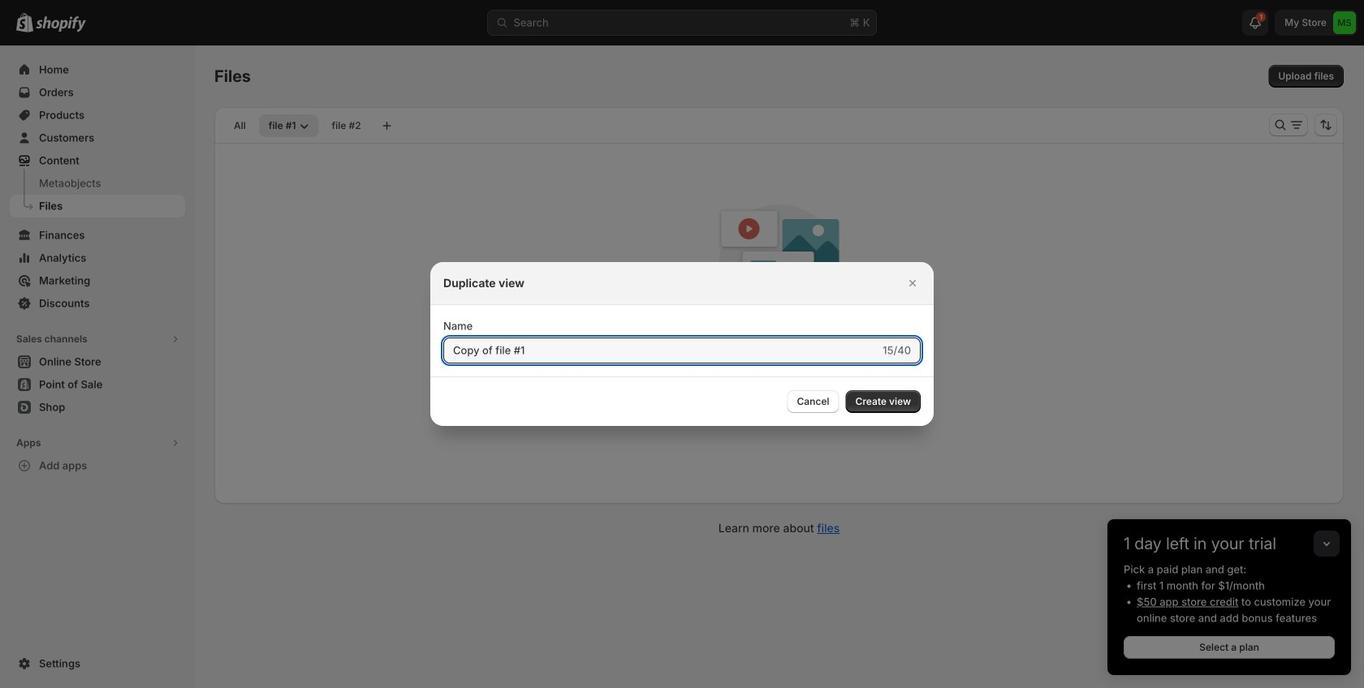 Task type: vqa. For each thing, say whether or not it's contained in the screenshot.
fifth "Options" Element from the top
no



Task type: locate. For each thing, give the bounding box(es) containing it.
dialog
[[0, 262, 1365, 426]]

None text field
[[444, 338, 880, 364]]

tab list
[[221, 114, 374, 137]]



Task type: describe. For each thing, give the bounding box(es) containing it.
shopify image
[[36, 16, 86, 32]]



